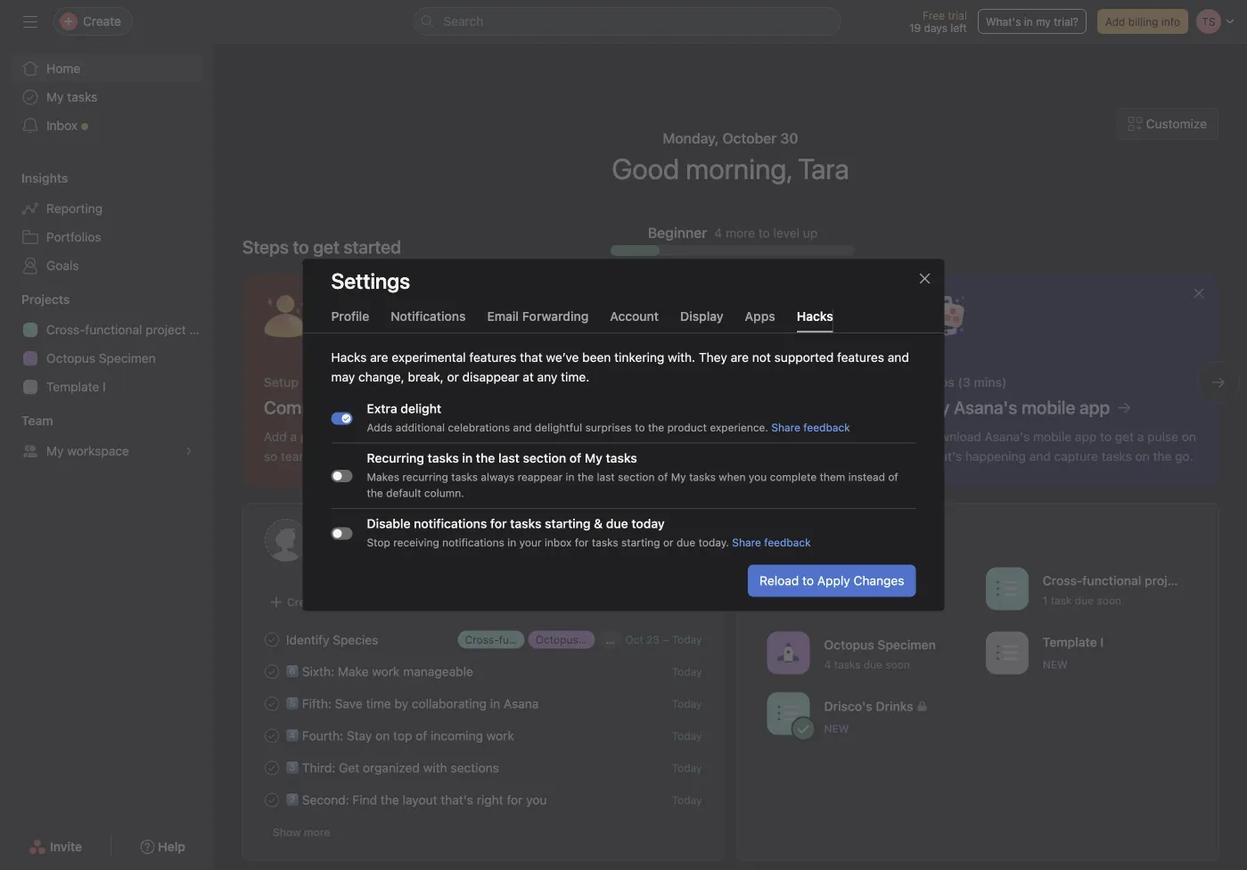 Task type: vqa. For each thing, say whether or not it's contained in the screenshot.
left plan
yes



Task type: locate. For each thing, give the bounding box(es) containing it.
0 vertical spatial i
[[103, 379, 106, 394]]

add profile photo image
[[265, 519, 308, 562]]

specimen down cross-functional project plan
[[99, 351, 156, 366]]

0 horizontal spatial functional
[[85, 322, 142, 337]]

show more button
[[265, 820, 338, 845]]

0 vertical spatial starting
[[545, 516, 591, 531]]

search
[[444, 14, 484, 29]]

close image
[[918, 272, 932, 286]]

task right 1
[[1051, 594, 1072, 607]]

functional inside 'cross-functional project plan 1 task due soon'
[[1083, 573, 1142, 588]]

1 horizontal spatial share
[[772, 421, 801, 434]]

project inside 'cross-functional project plan 1 task due soon'
[[1145, 573, 1187, 588]]

tasks down &
[[592, 536, 619, 549]]

cross- up 1
[[1043, 573, 1083, 588]]

template down 1
[[1043, 635, 1098, 650]]

list image
[[997, 578, 1018, 600], [997, 643, 1018, 664]]

1 vertical spatial you
[[526, 793, 547, 807]]

more left 'level'
[[726, 225, 755, 240]]

1 vertical spatial or
[[663, 536, 674, 549]]

1 vertical spatial share
[[732, 536, 761, 549]]

1 horizontal spatial you
[[749, 471, 767, 483]]

inbox link
[[11, 111, 203, 140]]

switch
[[331, 412, 353, 425], [331, 470, 353, 482], [331, 527, 353, 540]]

to left 'level'
[[759, 225, 770, 240]]

goals
[[46, 258, 79, 273]]

tasks down home
[[67, 90, 98, 104]]

cross- inside 'cross-functional project plan 1 task due soon'
[[1043, 573, 1083, 588]]

i up the teams element
[[103, 379, 106, 394]]

switch for extra delight
[[331, 412, 353, 425]]

1 are from the left
[[370, 350, 388, 365]]

specimen left 23 at the right bottom of the page
[[582, 634, 631, 646]]

teams element
[[0, 405, 214, 469]]

my workspace
[[46, 444, 129, 458]]

soon up drinks
[[886, 658, 910, 671]]

template inside template i new
[[1043, 635, 1098, 650]]

that's
[[441, 793, 474, 807]]

1 vertical spatial more
[[304, 826, 330, 839]]

6️⃣
[[286, 664, 299, 679]]

feedback up them
[[804, 421, 850, 434]]

0 vertical spatial work
[[372, 664, 400, 679]]

tasks up drisco's
[[834, 658, 861, 671]]

0 horizontal spatial projects
[[21, 292, 70, 307]]

octopus specimen up 'template i' "link"
[[46, 351, 156, 366]]

inbox
[[46, 118, 78, 133]]

projects down goals
[[21, 292, 70, 307]]

share feedback link up reload
[[732, 536, 811, 549]]

1 vertical spatial list image
[[997, 643, 1018, 664]]

cross-
[[46, 322, 85, 337], [1043, 573, 1083, 588]]

0 vertical spatial share
[[772, 421, 801, 434]]

projects
[[21, 292, 70, 307], [760, 527, 826, 548]]

work down asana
[[487, 728, 514, 743]]

soon inside 'cross-functional project plan 1 task due soon'
[[1097, 594, 1122, 607]]

0 vertical spatial 4
[[715, 225, 723, 240]]

create task button
[[265, 590, 351, 615]]

4 completed checkbox from the top
[[261, 758, 283, 779]]

trial
[[948, 9, 968, 21]]

today for 4️⃣ fourth: stay on top of incoming work
[[672, 730, 702, 742]]

template up team in the left top of the page
[[46, 379, 99, 394]]

for right right
[[507, 793, 523, 807]]

task
[[1051, 594, 1072, 607], [324, 596, 346, 609]]

6 today from the top
[[672, 794, 702, 807]]

1 vertical spatial projects
[[760, 527, 826, 548]]

completed checkbox left the 3️⃣
[[261, 758, 283, 779]]

delight
[[401, 401, 442, 416]]

1 horizontal spatial cross-
[[1043, 573, 1083, 588]]

1 list image from the top
[[997, 578, 1018, 600]]

in left my
[[1024, 15, 1033, 28]]

octopus specimen link down cross-functional project plan
[[11, 344, 203, 373]]

in left your
[[508, 536, 517, 549]]

1 today button from the top
[[672, 666, 702, 678]]

octopus up template i
[[46, 351, 95, 366]]

time
[[366, 696, 391, 711]]

1 horizontal spatial and
[[888, 350, 909, 365]]

0 vertical spatial projects
[[21, 292, 70, 307]]

completed image
[[261, 629, 283, 651], [261, 661, 283, 683], [261, 725, 283, 747], [261, 758, 283, 779], [261, 790, 283, 811]]

tasks inside octopus specimen 4 tasks due soon
[[834, 658, 861, 671]]

1 horizontal spatial last
[[597, 471, 615, 483]]

hacks up the may
[[331, 350, 367, 365]]

features right supported
[[837, 350, 885, 365]]

completed image left identify
[[261, 629, 283, 651]]

search button
[[413, 7, 841, 36]]

1 horizontal spatial hacks
[[797, 309, 834, 324]]

list image left 1
[[997, 578, 1018, 600]]

2 switch from the top
[[331, 470, 353, 482]]

share feedback link up complete
[[772, 421, 850, 434]]

makes
[[367, 471, 399, 483]]

octopus inside the projects element
[[46, 351, 95, 366]]

forwarding
[[522, 309, 589, 324]]

2️⃣ second: find the layout that's right for you
[[286, 793, 547, 807]]

share feedback link
[[772, 421, 850, 434], [732, 536, 811, 549]]

completed image for 3️⃣
[[261, 758, 283, 779]]

1 vertical spatial notifications
[[442, 536, 505, 549]]

my down team in the left top of the page
[[46, 444, 64, 458]]

today button for work
[[672, 730, 702, 742]]

1 vertical spatial section
[[618, 471, 655, 483]]

for right inbox
[[575, 536, 589, 549]]

hacks button
[[797, 309, 834, 333]]

1 completed checkbox from the top
[[261, 629, 283, 651]]

0 horizontal spatial plan
[[189, 322, 214, 337]]

new
[[1043, 659, 1068, 671], [824, 723, 849, 735]]

today for 5️⃣ fifth: save time by collaborating in asana
[[672, 698, 702, 710]]

1 vertical spatial project
[[1145, 573, 1187, 588]]

i down 'cross-functional project plan 1 task due soon'
[[1101, 635, 1104, 650]]

the inside extra delight adds additional celebrations and delightful surprises to the product experience. share feedback
[[648, 421, 665, 434]]

in down celebrations
[[462, 451, 473, 466]]

completed checkbox for identify
[[261, 629, 283, 651]]

1 vertical spatial cross-
[[1043, 573, 1083, 588]]

more
[[726, 225, 755, 240], [304, 826, 330, 839]]

0 vertical spatial hacks
[[797, 309, 834, 324]]

projects element
[[0, 284, 214, 405]]

2 today from the top
[[672, 666, 702, 678]]

email forwarding
[[487, 309, 589, 324]]

1 horizontal spatial more
[[726, 225, 755, 240]]

account
[[610, 309, 659, 324]]

my tasks
[[46, 90, 98, 104]]

features
[[469, 350, 517, 365], [837, 350, 885, 365]]

starting up inbox
[[545, 516, 591, 531]]

1 vertical spatial starting
[[622, 536, 660, 549]]

octopus specimen inside the projects element
[[46, 351, 156, 366]]

plan for cross-functional project plan
[[189, 322, 214, 337]]

at
[[523, 370, 534, 384]]

projects button
[[0, 291, 70, 309]]

1 vertical spatial plan
[[1190, 573, 1215, 588]]

list image left template i new
[[997, 643, 1018, 664]]

2 horizontal spatial octopus
[[824, 637, 875, 652]]

3 today from the top
[[672, 698, 702, 710]]

plan inside 'cross-functional project plan 1 task due soon'
[[1190, 573, 1215, 588]]

0 horizontal spatial more
[[304, 826, 330, 839]]

rocket image
[[778, 643, 799, 664]]

0 vertical spatial feedback
[[804, 421, 850, 434]]

completed checkbox left 6️⃣
[[261, 661, 283, 683]]

functional up template i new
[[1083, 573, 1142, 588]]

1 completed image from the top
[[261, 629, 283, 651]]

0 horizontal spatial template
[[46, 379, 99, 394]]

1 horizontal spatial i
[[1101, 635, 1104, 650]]

0 vertical spatial and
[[888, 350, 909, 365]]

3 completed checkbox from the top
[[261, 725, 283, 747]]

0 horizontal spatial soon
[[886, 658, 910, 671]]

what's
[[986, 15, 1021, 28]]

work
[[372, 664, 400, 679], [487, 728, 514, 743]]

1 vertical spatial i
[[1101, 635, 1104, 650]]

apps
[[745, 309, 776, 324]]

last up &
[[597, 471, 615, 483]]

template i new
[[1043, 635, 1104, 671]]

in inside button
[[1024, 15, 1033, 28]]

they
[[699, 350, 728, 365]]

to inside 'beginner 4 more to level up'
[[759, 225, 770, 240]]

celebrations
[[448, 421, 510, 434]]

drisco's
[[824, 699, 873, 714]]

completed checkbox for 3️⃣
[[261, 758, 283, 779]]

2 horizontal spatial specimen
[[878, 637, 936, 652]]

project for cross-functional project plan
[[146, 322, 186, 337]]

0 vertical spatial share feedback link
[[772, 421, 850, 434]]

0 vertical spatial more
[[726, 225, 755, 240]]

section up reappear
[[523, 451, 566, 466]]

0 horizontal spatial are
[[370, 350, 388, 365]]

last up the always
[[499, 451, 520, 466]]

functional up 'template i' "link"
[[85, 322, 142, 337]]

1 vertical spatial for
[[575, 536, 589, 549]]

cross- down projects dropdown button
[[46, 322, 85, 337]]

1 vertical spatial last
[[597, 471, 615, 483]]

notifications down 'column.'
[[414, 516, 487, 531]]

template
[[46, 379, 99, 394], [1043, 635, 1098, 650]]

sections
[[451, 760, 499, 775]]

completed image left 6️⃣
[[261, 661, 283, 683]]

1 horizontal spatial or
[[663, 536, 674, 549]]

the left product on the top right of the page
[[648, 421, 665, 434]]

completed image left 4️⃣
[[261, 725, 283, 747]]

fourth:
[[302, 728, 343, 743]]

for
[[490, 516, 507, 531], [575, 536, 589, 549], [507, 793, 523, 807]]

goals link
[[11, 251, 203, 280]]

4 today button from the top
[[672, 762, 702, 775]]

second:
[[302, 793, 349, 807]]

0 horizontal spatial and
[[513, 421, 532, 434]]

1 vertical spatial soon
[[886, 658, 910, 671]]

1 vertical spatial template
[[1043, 635, 1098, 650]]

i for template i new
[[1101, 635, 1104, 650]]

completed checkbox left 4️⃣
[[261, 725, 283, 747]]

octopus specimen
[[46, 351, 156, 366], [536, 634, 631, 646]]

0 horizontal spatial octopus specimen
[[46, 351, 156, 366]]

are left not
[[731, 350, 749, 365]]

switch left adds
[[331, 412, 353, 425]]

plan
[[189, 322, 214, 337], [1190, 573, 1215, 588]]

starting down today
[[622, 536, 660, 549]]

cross- inside the projects element
[[46, 322, 85, 337]]

or right break,
[[447, 370, 459, 384]]

0 horizontal spatial i
[[103, 379, 106, 394]]

due inside octopus specimen 4 tasks due soon
[[864, 658, 883, 671]]

0 vertical spatial template
[[46, 379, 99, 394]]

or inside hacks are experimental features that we've been tinkering with. they are not supported features and may change, break, or disappear at any time.
[[447, 370, 459, 384]]

surprises
[[586, 421, 632, 434]]

tasks left when
[[689, 471, 716, 483]]

1 horizontal spatial plan
[[1190, 573, 1215, 588]]

are up change,
[[370, 350, 388, 365]]

1 horizontal spatial new
[[1043, 659, 1068, 671]]

fifth:
[[302, 696, 332, 711]]

0 vertical spatial octopus specimen
[[46, 351, 156, 366]]

0 vertical spatial for
[[490, 516, 507, 531]]

0 horizontal spatial last
[[499, 451, 520, 466]]

4 today from the top
[[672, 730, 702, 742]]

feedback up reload
[[764, 536, 811, 549]]

completed checkbox left 2️⃣
[[261, 790, 283, 811]]

new down drisco's
[[824, 723, 849, 735]]

0 horizontal spatial project
[[146, 322, 186, 337]]

time.
[[561, 370, 590, 384]]

i inside 'template i' "link"
[[103, 379, 106, 394]]

share inside disable notifications for tasks starting & due today stop receiving notifications in your inbox for tasks starting or due today. share feedback
[[732, 536, 761, 549]]

2 vertical spatial switch
[[331, 527, 353, 540]]

0 horizontal spatial octopus
[[46, 351, 95, 366]]

share right experience.
[[772, 421, 801, 434]]

to
[[759, 225, 770, 240], [293, 236, 309, 257], [635, 421, 645, 434], [803, 573, 814, 588]]

more inside button
[[304, 826, 330, 839]]

you
[[749, 471, 767, 483], [526, 793, 547, 807]]

october
[[723, 130, 777, 147]]

identify
[[286, 632, 330, 647]]

make
[[338, 664, 369, 679]]

last
[[499, 451, 520, 466], [597, 471, 615, 483]]

and
[[888, 350, 909, 365], [513, 421, 532, 434]]

share
[[772, 421, 801, 434], [732, 536, 761, 549]]

template inside "link"
[[46, 379, 99, 394]]

1 vertical spatial share feedback link
[[732, 536, 811, 549]]

3 today button from the top
[[672, 730, 702, 742]]

i inside template i new
[[1101, 635, 1104, 650]]

0 vertical spatial cross-
[[46, 322, 85, 337]]

0 vertical spatial or
[[447, 370, 459, 384]]

hacks inside hacks are experimental features that we've been tinkering with. they are not supported features and may change, break, or disappear at any time.
[[331, 350, 367, 365]]

4 completed image from the top
[[261, 758, 283, 779]]

octopus down create project link
[[824, 637, 875, 652]]

template i link
[[11, 373, 203, 401]]

1 vertical spatial and
[[513, 421, 532, 434]]

1 vertical spatial 4
[[824, 658, 831, 671]]

list image
[[778, 703, 799, 725]]

1 vertical spatial switch
[[331, 470, 353, 482]]

features up disappear
[[469, 350, 517, 365]]

1 vertical spatial octopus specimen
[[536, 634, 631, 646]]

template for template i new
[[1043, 635, 1098, 650]]

soon up template i new
[[1097, 594, 1122, 607]]

5 completed checkbox from the top
[[261, 790, 283, 811]]

1 horizontal spatial work
[[487, 728, 514, 743]]

octopus left '…'
[[536, 634, 579, 646]]

new down 1
[[1043, 659, 1068, 671]]

my up inbox
[[46, 90, 64, 104]]

specimen up drinks
[[878, 637, 936, 652]]

0 vertical spatial plan
[[189, 322, 214, 337]]

free
[[923, 9, 945, 21]]

1 vertical spatial functional
[[1083, 573, 1142, 588]]

section up today
[[618, 471, 655, 483]]

workspace
[[67, 444, 129, 458]]

hacks for hacks
[[797, 309, 834, 324]]

you right when
[[749, 471, 767, 483]]

1 horizontal spatial projects
[[760, 527, 826, 548]]

to left apply
[[803, 573, 814, 588]]

any
[[537, 370, 558, 384]]

settings
[[331, 268, 410, 293]]

completed image for identify
[[261, 629, 283, 651]]

octopus specimen link left 23 at the right bottom of the page
[[529, 631, 631, 649]]

3 completed image from the top
[[261, 725, 283, 747]]

4 right beginner
[[715, 225, 723, 240]]

the right "find" at the left
[[381, 793, 399, 807]]

1 horizontal spatial are
[[731, 350, 749, 365]]

due right 1
[[1075, 594, 1094, 607]]

octopus
[[46, 351, 95, 366], [536, 634, 579, 646], [824, 637, 875, 652]]

1 switch from the top
[[331, 412, 353, 425]]

0 horizontal spatial hacks
[[331, 350, 367, 365]]

you right right
[[526, 793, 547, 807]]

delightful
[[535, 421, 583, 434]]

task inside button
[[324, 596, 346, 609]]

tasks up 'column.'
[[451, 471, 478, 483]]

0 horizontal spatial features
[[469, 350, 517, 365]]

5 today button from the top
[[672, 794, 702, 807]]

share inside extra delight adds additional celebrations and delightful surprises to the product experience. share feedback
[[772, 421, 801, 434]]

or
[[447, 370, 459, 384], [663, 536, 674, 549]]

the right reappear
[[578, 471, 594, 483]]

home
[[46, 61, 80, 76]]

projects up reload
[[760, 527, 826, 548]]

feedback
[[804, 421, 850, 434], [764, 536, 811, 549]]

more inside 'beginner 4 more to level up'
[[726, 225, 755, 240]]

0 vertical spatial soon
[[1097, 594, 1122, 607]]

0 vertical spatial functional
[[85, 322, 142, 337]]

5️⃣ fifth: save time by collaborating in asana
[[286, 696, 539, 711]]

1 horizontal spatial functional
[[1083, 573, 1142, 588]]

functional inside the projects element
[[85, 322, 142, 337]]

0 vertical spatial switch
[[331, 412, 353, 425]]

3 switch from the top
[[331, 527, 353, 540]]

1 horizontal spatial template
[[1043, 635, 1098, 650]]

2 today button from the top
[[672, 698, 702, 710]]

1 horizontal spatial features
[[837, 350, 885, 365]]

0 horizontal spatial specimen
[[99, 351, 156, 366]]

1 horizontal spatial starting
[[622, 536, 660, 549]]

cross- for cross-functional project plan
[[46, 322, 85, 337]]

for down the always
[[490, 516, 507, 531]]

email forwarding button
[[487, 309, 589, 333]]

notifications right receiving
[[442, 536, 505, 549]]

switch left makes
[[331, 470, 353, 482]]

are
[[370, 350, 388, 365], [731, 350, 749, 365]]

5 today from the top
[[672, 762, 702, 775]]

0 horizontal spatial you
[[526, 793, 547, 807]]

completed image left 2️⃣
[[261, 790, 283, 811]]

2 completed checkbox from the top
[[261, 661, 283, 683]]

0 horizontal spatial new
[[824, 723, 849, 735]]

switch left stop
[[331, 527, 353, 540]]

4 right "rocket" image
[[824, 658, 831, 671]]

of
[[570, 451, 582, 466], [658, 471, 668, 483], [889, 471, 899, 483], [416, 728, 427, 743]]

my workspace link
[[11, 437, 203, 466]]

0 vertical spatial octopus specimen link
[[11, 344, 203, 373]]

feedback inside disable notifications for tasks starting & due today stop receiving notifications in your inbox for tasks starting or due today. share feedback
[[764, 536, 811, 549]]

due up "drisco's drinks"
[[864, 658, 883, 671]]

1 horizontal spatial octopus specimen link
[[529, 631, 631, 649]]

break,
[[408, 370, 444, 384]]

Completed checkbox
[[261, 693, 283, 715]]

0 vertical spatial new
[[1043, 659, 1068, 671]]

1 horizontal spatial soon
[[1097, 594, 1122, 607]]

0 horizontal spatial or
[[447, 370, 459, 384]]

in inside disable notifications for tasks starting & due today stop receiving notifications in your inbox for tasks starting or due today. share feedback
[[508, 536, 517, 549]]

0 vertical spatial you
[[749, 471, 767, 483]]

1 horizontal spatial project
[[1145, 573, 1187, 588]]

2 are from the left
[[731, 350, 749, 365]]

in right reappear
[[566, 471, 575, 483]]

extra delight adds additional celebrations and delightful surprises to the product experience. share feedback
[[367, 401, 850, 434]]

manageable
[[403, 664, 473, 679]]

create project link
[[760, 562, 979, 619]]

plan inside the projects element
[[189, 322, 214, 337]]

right
[[477, 793, 504, 807]]

2 completed image from the top
[[261, 661, 283, 683]]

reporting
[[46, 201, 103, 216]]

profile
[[331, 309, 369, 324]]

share right today.
[[732, 536, 761, 549]]

octopus specimen left 23 at the right bottom of the page
[[536, 634, 631, 646]]

or down today
[[663, 536, 674, 549]]

5 completed image from the top
[[261, 790, 283, 811]]

more right show at the left bottom of page
[[304, 826, 330, 839]]

add billing info
[[1106, 15, 1181, 28]]

1 horizontal spatial task
[[1051, 594, 1072, 607]]

them
[[820, 471, 846, 483]]

reload to apply changes button
[[748, 565, 916, 597]]

1 vertical spatial octopus specimen link
[[529, 631, 631, 649]]

0 vertical spatial list image
[[997, 578, 1018, 600]]

Completed checkbox
[[261, 629, 283, 651], [261, 661, 283, 683], [261, 725, 283, 747], [261, 758, 283, 779], [261, 790, 283, 811]]

specimen inside the projects element
[[99, 351, 156, 366]]

tinkering
[[615, 350, 665, 365]]

today for 6️⃣ sixth: make work manageable
[[672, 666, 702, 678]]



Task type: describe. For each thing, give the bounding box(es) containing it.
add
[[1106, 15, 1126, 28]]

good
[[612, 152, 680, 185]]

on
[[376, 728, 390, 743]]

switch for recurring tasks in the last section of my tasks
[[331, 470, 353, 482]]

template for template i
[[46, 379, 99, 394]]

soon inside octopus specimen 4 tasks due soon
[[886, 658, 910, 671]]

to inside extra delight adds additional celebrations and delightful surprises to the product experience. share feedback
[[635, 421, 645, 434]]

free trial 19 days left
[[910, 9, 968, 34]]

recurring tasks in the last section of my tasks makes recurring tasks always reappear in the last section of my tasks when you complete them instead of the default column.
[[367, 451, 899, 499]]

may
[[331, 370, 355, 384]]

completed image
[[261, 693, 283, 715]]

to inside "button"
[[803, 573, 814, 588]]

tasks inside global element
[[67, 90, 98, 104]]

by
[[395, 696, 409, 711]]

plan for cross-functional project plan 1 task due soon
[[1190, 573, 1215, 588]]

5️⃣
[[286, 696, 299, 711]]

left
[[951, 21, 968, 34]]

recurring
[[367, 451, 424, 466]]

invite
[[50, 840, 82, 854]]

6️⃣ sixth: make work manageable
[[286, 664, 473, 679]]

species
[[333, 632, 378, 647]]

due inside 'cross-functional project plan 1 task due soon'
[[1075, 594, 1094, 607]]

share feedback link for surprises
[[772, 421, 850, 434]]

4️⃣ fourth: stay on top of incoming work
[[286, 728, 514, 743]]

complete
[[770, 471, 817, 483]]

home link
[[11, 54, 203, 83]]

0 vertical spatial last
[[499, 451, 520, 466]]

search list box
[[413, 7, 841, 36]]

my down product on the top right of the page
[[671, 471, 686, 483]]

1 vertical spatial work
[[487, 728, 514, 743]]

product
[[668, 421, 707, 434]]

incoming
[[431, 728, 483, 743]]

1 horizontal spatial octopus
[[536, 634, 579, 646]]

drinks
[[876, 699, 914, 714]]

projects inside projects dropdown button
[[21, 292, 70, 307]]

collaborating
[[412, 696, 487, 711]]

beginner
[[648, 224, 708, 241]]

my tasks link
[[322, 526, 701, 552]]

i for template i
[[103, 379, 106, 394]]

billing
[[1129, 15, 1159, 28]]

my inside my workspace link
[[46, 444, 64, 458]]

what's in my trial? button
[[978, 9, 1087, 34]]

cross-functional project plan
[[46, 322, 214, 337]]

due right &
[[606, 516, 628, 531]]

instead
[[849, 471, 886, 483]]

reappear
[[518, 471, 563, 483]]

invite button
[[17, 831, 94, 863]]

1 vertical spatial new
[[824, 723, 849, 735]]

been
[[583, 350, 611, 365]]

layout
[[403, 793, 437, 807]]

insights element
[[0, 162, 214, 284]]

we've
[[546, 350, 579, 365]]

0 horizontal spatial section
[[523, 451, 566, 466]]

1 today from the top
[[672, 634, 702, 646]]

23
[[647, 634, 660, 646]]

2 list image from the top
[[997, 643, 1018, 664]]

functional for cross-functional project plan 1 task due soon
[[1083, 573, 1142, 588]]

–
[[663, 634, 669, 646]]

reporting link
[[11, 194, 203, 223]]

my tasks
[[322, 528, 393, 549]]

top
[[393, 728, 412, 743]]

tasks up recurring
[[428, 451, 459, 466]]

level
[[774, 225, 800, 240]]

4 inside 'beginner 4 more to level up'
[[715, 225, 723, 240]]

oct
[[625, 634, 644, 646]]

2️⃣
[[286, 793, 299, 807]]

1 horizontal spatial octopus specimen
[[536, 634, 631, 646]]

completed image for 4️⃣
[[261, 725, 283, 747]]

adds
[[367, 421, 393, 434]]

the up the always
[[476, 451, 495, 466]]

today for 3️⃣ third: get organized with sections
[[672, 762, 702, 775]]

to right steps
[[293, 236, 309, 257]]

days
[[924, 21, 948, 34]]

task inside 'cross-functional project plan 1 task due soon'
[[1051, 594, 1072, 607]]

template i
[[46, 379, 106, 394]]

hacks for hacks are experimental features that we've been tinkering with. they are not supported features and may change, break, or disappear at any time.
[[331, 350, 367, 365]]

organized
[[363, 760, 420, 775]]

2 vertical spatial for
[[507, 793, 523, 807]]

you inside recurring tasks in the last section of my tasks makes recurring tasks always reappear in the last section of my tasks when you complete them instead of the default column.
[[749, 471, 767, 483]]

completed checkbox for 4️⃣
[[261, 725, 283, 747]]

supported
[[775, 350, 834, 365]]

today for 2️⃣ second: find the layout that's right for you
[[672, 794, 702, 807]]

of up today
[[658, 471, 668, 483]]

inbox
[[545, 536, 572, 549]]

today
[[632, 516, 665, 531]]

monday,
[[663, 130, 719, 147]]

team button
[[0, 412, 53, 430]]

notifications button
[[391, 309, 466, 333]]

steps
[[243, 236, 289, 257]]

sixth:
[[302, 664, 334, 679]]

1 horizontal spatial specimen
[[582, 634, 631, 646]]

of right the instead
[[889, 471, 899, 483]]

when
[[719, 471, 746, 483]]

customize
[[1147, 116, 1207, 131]]

find
[[353, 793, 377, 807]]

completed checkbox for 6️⃣
[[261, 661, 283, 683]]

notifications
[[391, 309, 466, 324]]

hide sidebar image
[[23, 14, 37, 29]]

1 features from the left
[[469, 350, 517, 365]]

completed image for 2️⃣
[[261, 790, 283, 811]]

and inside extra delight adds additional celebrations and delightful surprises to the product experience. share feedback
[[513, 421, 532, 434]]

2 features from the left
[[837, 350, 885, 365]]

up
[[803, 225, 818, 240]]

trial?
[[1054, 15, 1079, 28]]

feedback inside extra delight adds additional celebrations and delightful surprises to the product experience. share feedback
[[804, 421, 850, 434]]

not
[[753, 350, 771, 365]]

create project
[[824, 581, 909, 596]]

4️⃣
[[286, 728, 299, 743]]

octopus inside octopus specimen 4 tasks due soon
[[824, 637, 875, 652]]

19
[[910, 21, 921, 34]]

the down makes
[[367, 487, 383, 499]]

changes
[[854, 573, 905, 588]]

0 horizontal spatial work
[[372, 664, 400, 679]]

0 horizontal spatial octopus specimen link
[[11, 344, 203, 373]]

due left today.
[[677, 536, 696, 549]]

tara
[[798, 152, 850, 185]]

1 horizontal spatial section
[[618, 471, 655, 483]]

profile button
[[331, 309, 369, 333]]

my down surprises
[[585, 451, 603, 466]]

global element
[[0, 44, 214, 151]]

0 vertical spatial notifications
[[414, 516, 487, 531]]

of down delightful at top left
[[570, 451, 582, 466]]

scroll card carousel right image
[[1212, 375, 1226, 390]]

share feedback link for today
[[732, 536, 811, 549]]

tasks up your
[[510, 516, 542, 531]]

completed checkbox for 2️⃣
[[261, 790, 283, 811]]

cross- for cross-functional project plan 1 task due soon
[[1043, 573, 1083, 588]]

today button for asana
[[672, 698, 702, 710]]

account button
[[610, 309, 659, 333]]

3️⃣ third: get organized with sections
[[286, 760, 499, 775]]

and inside hacks are experimental features that we've been tinkering with. they are not supported features and may change, break, or disappear at any time.
[[888, 350, 909, 365]]

completed image for 6️⃣
[[261, 661, 283, 683]]

apply
[[818, 573, 851, 588]]

project for cross-functional project plan 1 task due soon
[[1145, 573, 1187, 588]]

drisco's drinks
[[824, 699, 914, 714]]

or inside disable notifications for tasks starting & due today stop receiving notifications in your inbox for tasks starting or due today. share feedback
[[663, 536, 674, 549]]

1
[[1043, 594, 1048, 607]]

my inside 'my tasks' link
[[46, 90, 64, 104]]

specimen inside octopus specimen 4 tasks due soon
[[878, 637, 936, 652]]

tasks down surprises
[[606, 451, 637, 466]]

insights button
[[0, 169, 68, 187]]

cross-functional project plan 1 task due soon
[[1043, 573, 1215, 607]]

reload to apply changes
[[760, 573, 905, 588]]

functional for cross-functional project plan
[[85, 322, 142, 337]]

of right top
[[416, 728, 427, 743]]

switch for disable notifications for tasks starting & due today
[[331, 527, 353, 540]]

4 inside octopus specimen 4 tasks due soon
[[824, 658, 831, 671]]

in left asana
[[490, 696, 500, 711]]

today button for for
[[672, 794, 702, 807]]

&
[[594, 516, 603, 531]]

…
[[606, 634, 615, 646]]

create
[[287, 596, 322, 609]]

octopus specimen 4 tasks due soon
[[824, 637, 936, 671]]

save
[[335, 696, 363, 711]]

new inside template i new
[[1043, 659, 1068, 671]]



